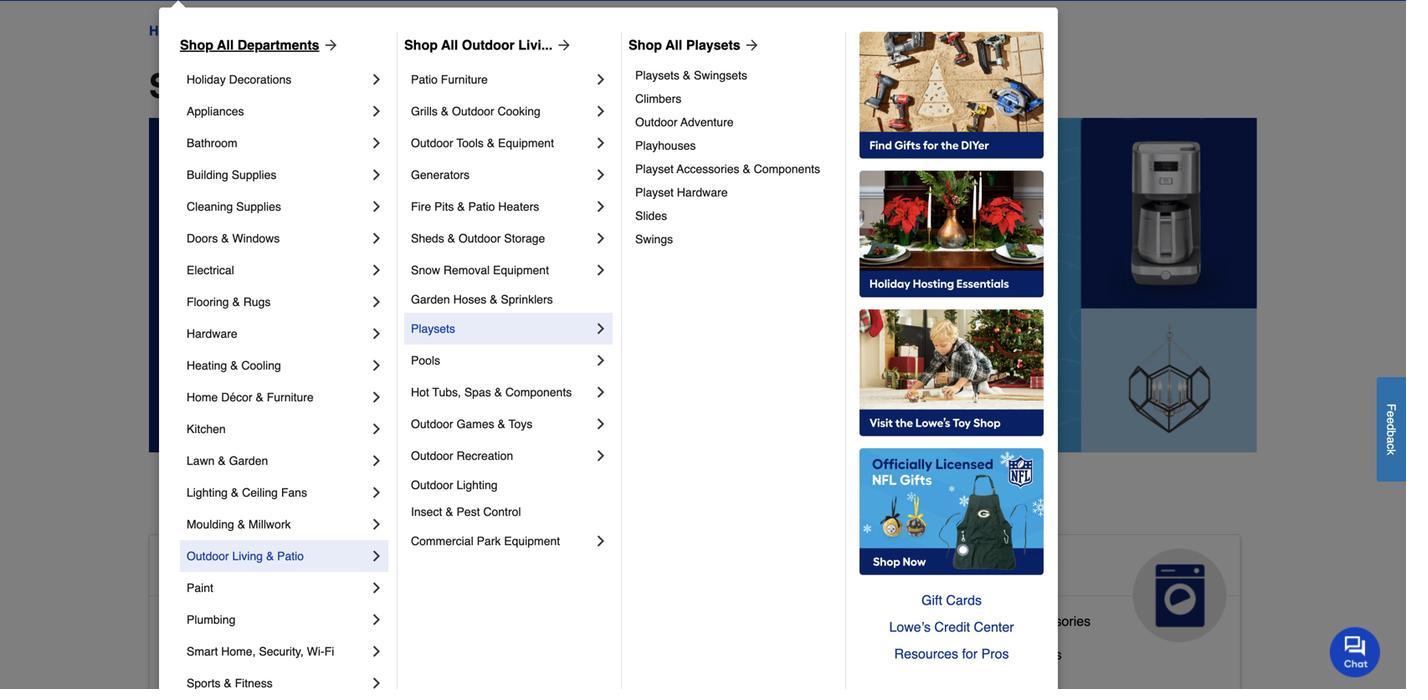 Task type: describe. For each thing, give the bounding box(es) containing it.
chillers
[[1017, 648, 1062, 663]]

snow removal equipment link
[[411, 255, 593, 286]]

departments for shop
[[293, 67, 498, 105]]

hot tubs, spas & components
[[411, 386, 572, 399]]

chevron right image for outdoor recreation
[[593, 448, 609, 465]]

grills & outdoor cooking link
[[411, 95, 593, 127]]

& right doors
[[221, 232, 229, 245]]

commercial park equipment link
[[411, 526, 593, 558]]

climbers
[[635, 92, 682, 105]]

lawn & garden
[[187, 455, 268, 468]]

home link
[[149, 21, 186, 41]]

animal & pet care link
[[523, 536, 867, 643]]

all for shop all playsets
[[666, 37, 683, 53]]

animal & pet care image
[[760, 549, 854, 643]]

departments for shop
[[238, 37, 319, 53]]

& right the houses,
[[651, 674, 660, 690]]

wine
[[983, 648, 1014, 663]]

lowe's credit center link
[[860, 614, 1044, 641]]

2 horizontal spatial furniture
[[664, 674, 717, 690]]

0 horizontal spatial components
[[506, 386, 572, 399]]

playset for playset hardware
[[635, 186, 674, 199]]

playset for playset accessories & components
[[635, 162, 674, 176]]

chevron right image for moulding & millwork
[[368, 517, 385, 533]]

chevron right image for hardware
[[368, 326, 385, 342]]

bedroom
[[231, 648, 285, 663]]

chevron right image for bathroom
[[368, 135, 385, 152]]

playset accessories & components link
[[635, 157, 834, 181]]

lighting & ceiling fans
[[187, 486, 307, 500]]

chevron right image for outdoor games & toys
[[593, 416, 609, 433]]

chevron right image for snow removal equipment
[[593, 262, 609, 279]]

windows
[[232, 232, 280, 245]]

insect
[[411, 506, 442, 519]]

& inside "link"
[[218, 455, 226, 468]]

animal
[[536, 556, 614, 583]]

slides
[[635, 209, 667, 223]]

& right grills at the left of the page
[[441, 105, 449, 118]]

playsets inside shop all playsets link
[[686, 37, 741, 53]]

pest
[[457, 506, 480, 519]]

outdoor for outdoor games & toys
[[411, 418, 453, 431]]

playhouses
[[635, 139, 696, 152]]

lowe's
[[889, 620, 931, 635]]

chevron right image for doors & windows
[[368, 230, 385, 247]]

all for shop all departments
[[217, 37, 234, 53]]

houses,
[[598, 674, 647, 690]]

adventure
[[681, 116, 734, 129]]

arrow right image for shop all playsets
[[741, 37, 761, 54]]

hot
[[411, 386, 429, 399]]

decorations
[[229, 73, 292, 86]]

pet inside animal & pet care
[[644, 556, 681, 583]]

park
[[477, 535, 501, 548]]

equipment for park
[[504, 535, 560, 548]]

0 horizontal spatial pet
[[536, 674, 556, 690]]

shop for shop all playsets
[[629, 37, 662, 53]]

center
[[974, 620, 1014, 635]]

all for shop all departments
[[241, 67, 284, 105]]

chevron right image for flooring & rugs
[[368, 294, 385, 311]]

paint
[[187, 582, 213, 595]]

officially licensed n f l gifts. shop now. image
[[860, 449, 1044, 576]]

1 vertical spatial appliances
[[909, 556, 1034, 583]]

playsets for playsets
[[411, 322, 455, 336]]

resources for pros
[[895, 647, 1009, 662]]

chevron right image for appliances
[[368, 103, 385, 120]]

home décor & furniture link
[[187, 382, 368, 414]]

chevron right image for lighting & ceiling fans
[[368, 485, 385, 501]]

& left ceiling
[[231, 486, 239, 500]]

chevron right image for fire pits & patio heaters
[[593, 198, 609, 215]]

gift
[[922, 593, 943, 609]]

& right "tools"
[[487, 136, 495, 150]]

sheds & outdoor storage
[[411, 232, 545, 245]]

visit the lowe's toy shop. image
[[860, 310, 1044, 437]]

moulding & millwork
[[187, 518, 291, 532]]

shop all departments
[[180, 37, 319, 53]]

outdoor for outdoor adventure
[[635, 116, 678, 129]]

snow
[[411, 264, 440, 277]]

outdoor up patio furniture link at the top of page
[[462, 37, 515, 53]]

cleaning supplies
[[187, 200, 281, 213]]

1 horizontal spatial patio
[[411, 73, 438, 86]]

livestock supplies link
[[536, 637, 647, 671]]

supplies for livestock supplies
[[596, 641, 647, 656]]

b
[[1385, 431, 1399, 437]]

shop
[[149, 67, 233, 105]]

removal
[[444, 264, 490, 277]]

outdoor living & patio link
[[187, 541, 368, 573]]

resources
[[895, 647, 959, 662]]

1 horizontal spatial garden
[[411, 293, 450, 306]]

& right pits in the left top of the page
[[457, 200, 465, 213]]

1 vertical spatial furniture
[[267, 391, 314, 404]]

departments link
[[201, 21, 278, 41]]

swingsets
[[694, 69, 747, 82]]

gift cards link
[[860, 588, 1044, 614]]

& inside animal & pet care
[[621, 556, 638, 583]]

climbers link
[[635, 87, 834, 111]]

find gifts for the diyer. image
[[860, 32, 1044, 159]]

arrow right image for shop all departments
[[319, 37, 340, 54]]

patio for outdoor living & patio
[[277, 550, 304, 563]]

& right décor
[[256, 391, 264, 404]]

chat invite button image
[[1330, 627, 1381, 678]]

chevron right image for sheds & outdoor storage
[[593, 230, 609, 247]]

outdoor for outdoor tools & equipment
[[411, 136, 453, 150]]

chevron right image for kitchen
[[368, 421, 385, 438]]

supplies for cleaning supplies
[[236, 200, 281, 213]]

accessible bathroom link
[[163, 610, 289, 644]]

shop all departments link
[[180, 35, 340, 55]]

beverage
[[909, 648, 967, 663]]

plumbing
[[187, 614, 236, 627]]

chevron right image for smart home, security, wi-fi
[[368, 644, 385, 661]]

1 vertical spatial accessories
[[1019, 614, 1091, 630]]

cards
[[946, 593, 982, 609]]

lighting & ceiling fans link
[[187, 477, 368, 509]]

pet beds, houses, & furniture
[[536, 674, 717, 690]]

outdoor for outdoor lighting
[[411, 479, 453, 492]]

playset accessories & components
[[635, 162, 820, 176]]

moulding & millwork link
[[187, 509, 368, 541]]

hoses
[[453, 293, 487, 306]]

pros
[[982, 647, 1009, 662]]

& left millwork
[[238, 518, 245, 532]]

gift cards
[[922, 593, 982, 609]]

plumbing link
[[187, 604, 368, 636]]

chevron right image for paint
[[368, 580, 385, 597]]

patio furniture link
[[411, 64, 593, 95]]

livestock supplies
[[536, 641, 647, 656]]

chevron right image for outdoor living & patio
[[368, 548, 385, 565]]

moulding
[[187, 518, 234, 532]]

livi...
[[518, 37, 553, 53]]

1 horizontal spatial lighting
[[457, 479, 498, 492]]

appliance parts & accessories link
[[909, 610, 1091, 644]]

playset hardware
[[635, 186, 728, 199]]

sheds
[[411, 232, 444, 245]]

livestock
[[536, 641, 592, 656]]

0 vertical spatial accessories
[[677, 162, 740, 176]]

shop for shop all outdoor livi...
[[404, 37, 438, 53]]

arrow right image
[[553, 37, 573, 54]]

garden inside "link"
[[229, 455, 268, 468]]

shop all playsets link
[[629, 35, 761, 55]]

& left toys
[[498, 418, 506, 431]]



Task type: vqa. For each thing, say whether or not it's contained in the screenshot.
Insect & Pest Control link
yes



Task type: locate. For each thing, give the bounding box(es) containing it.
appliances image
[[1133, 549, 1227, 643]]

equipment up "sprinklers"
[[493, 264, 549, 277]]

home décor & furniture
[[187, 391, 314, 404]]

control
[[483, 506, 521, 519]]

cleaning
[[187, 200, 233, 213]]

1 vertical spatial playset
[[635, 186, 674, 199]]

playset up slides on the left of page
[[635, 186, 674, 199]]

chevron right image for hot tubs, spas & components
[[593, 384, 609, 401]]

supplies up pet beds, houses, & furniture link
[[596, 641, 647, 656]]

0 horizontal spatial shop
[[180, 37, 213, 53]]

1 playset from the top
[[635, 162, 674, 176]]

1 vertical spatial supplies
[[236, 200, 281, 213]]

holiday hosting essentials. image
[[860, 171, 1044, 298]]

1 vertical spatial playsets
[[635, 69, 680, 82]]

outdoor down hot
[[411, 418, 453, 431]]

enjoy savings year-round. no matter what you're shopping for, find what you need at a great price. image
[[149, 118, 1257, 453]]

1 e from the top
[[1385, 411, 1399, 418]]

home for home décor & furniture
[[187, 391, 218, 404]]

beverage & wine chillers
[[909, 648, 1062, 663]]

0 horizontal spatial appliances link
[[187, 95, 368, 127]]

& left the cooling
[[230, 359, 238, 373]]

storage
[[504, 232, 545, 245]]

arrow right image up shop all departments
[[319, 37, 340, 54]]

flooring & rugs link
[[187, 286, 368, 318]]

shop up patio furniture
[[404, 37, 438, 53]]

home down "moulding & millwork" link
[[292, 556, 357, 583]]

home,
[[221, 645, 256, 659]]

chevron right image for building supplies
[[368, 167, 385, 183]]

patio for fire pits & patio heaters
[[468, 200, 495, 213]]

1 vertical spatial appliances link
[[896, 536, 1240, 643]]

accessible for accessible home
[[163, 556, 286, 583]]

& right hoses
[[490, 293, 498, 306]]

hardware down flooring
[[187, 327, 238, 341]]

equipment for removal
[[493, 264, 549, 277]]

0 horizontal spatial garden
[[229, 455, 268, 468]]

outdoor down climbers
[[635, 116, 678, 129]]

chevron right image
[[368, 103, 385, 120], [593, 103, 609, 120], [368, 135, 385, 152], [593, 135, 609, 152], [593, 167, 609, 183], [368, 198, 385, 215], [368, 230, 385, 247], [593, 262, 609, 279], [593, 321, 609, 337], [368, 389, 385, 406], [593, 416, 609, 433], [368, 421, 385, 438], [593, 448, 609, 465], [368, 453, 385, 470], [368, 517, 385, 533], [368, 580, 385, 597], [368, 612, 385, 629], [368, 644, 385, 661]]

accessible up smart at the left of page
[[163, 614, 227, 630]]

recreation
[[457, 450, 513, 463]]

playsets inside playsets & swingsets link
[[635, 69, 680, 82]]

arrow right image
[[319, 37, 340, 54], [741, 37, 761, 54]]

accessories up playset hardware link
[[677, 162, 740, 176]]

& left pest
[[446, 506, 453, 519]]

2 horizontal spatial patio
[[468, 200, 495, 213]]

doors & windows
[[187, 232, 280, 245]]

accessible inside "link"
[[163, 556, 286, 583]]

2 horizontal spatial home
[[292, 556, 357, 583]]

outdoor adventure link
[[635, 111, 834, 134]]

accessible for accessible bathroom
[[163, 614, 227, 630]]

outdoor for outdoor recreation
[[411, 450, 453, 463]]

heating & cooling link
[[187, 350, 368, 382]]

chevron right image for commercial park equipment
[[593, 533, 609, 550]]

outdoor for outdoor living & patio
[[187, 550, 229, 563]]

lighting up 'moulding'
[[187, 486, 228, 500]]

arrow right image up playsets & swingsets link
[[741, 37, 761, 54]]

1 horizontal spatial arrow right image
[[741, 37, 761, 54]]

accessories
[[677, 162, 740, 176], [1019, 614, 1091, 630]]

chevron right image for plumbing
[[368, 612, 385, 629]]

2 vertical spatial furniture
[[664, 674, 717, 690]]

0 vertical spatial accessible
[[163, 556, 286, 583]]

playsets for playsets & swingsets
[[635, 69, 680, 82]]

security,
[[259, 645, 304, 659]]

appliances link up chillers at the bottom
[[896, 536, 1240, 643]]

d
[[1385, 424, 1399, 431]]

1 vertical spatial home
[[187, 391, 218, 404]]

equipment down "cooking"
[[498, 136, 554, 150]]

outdoor recreation link
[[411, 440, 593, 472]]

beverage & wine chillers link
[[909, 644, 1062, 677]]

& right spas
[[494, 386, 502, 399]]

1 horizontal spatial pet
[[644, 556, 681, 583]]

chevron right image for heating & cooling
[[368, 357, 385, 374]]

hardware down the playset accessories & components at the top of page
[[677, 186, 728, 199]]

playsets up climbers
[[635, 69, 680, 82]]

paint link
[[187, 573, 368, 604]]

2 vertical spatial playsets
[[411, 322, 455, 336]]

accessible home link
[[150, 536, 494, 643]]

1 horizontal spatial accessories
[[1019, 614, 1091, 630]]

pits
[[435, 200, 454, 213]]

outdoor up "outdoor lighting"
[[411, 450, 453, 463]]

& left pros
[[970, 648, 979, 663]]

2 vertical spatial supplies
[[596, 641, 647, 656]]

outdoor up snow removal equipment on the left top of page
[[459, 232, 501, 245]]

furniture up grills & outdoor cooking
[[441, 73, 488, 86]]

supplies up windows
[[236, 200, 281, 213]]

supplies for building supplies
[[232, 168, 277, 182]]

garden
[[411, 293, 450, 306], [229, 455, 268, 468]]

care
[[536, 583, 588, 609]]

for
[[962, 647, 978, 662]]

patio up the paint link
[[277, 550, 304, 563]]

chevron right image for holiday decorations
[[368, 71, 385, 88]]

furniture right the houses,
[[664, 674, 717, 690]]

accessories up chillers at the bottom
[[1019, 614, 1091, 630]]

& right 'animal'
[[621, 556, 638, 583]]

playsets up swingsets
[[686, 37, 741, 53]]

0 vertical spatial supplies
[[232, 168, 277, 182]]

accessible down the plumbing
[[163, 648, 227, 663]]

outdoor recreation
[[411, 450, 513, 463]]

2 shop from the left
[[404, 37, 438, 53]]

2 accessible from the top
[[163, 614, 227, 630]]

garden down "snow" at the top left of page
[[411, 293, 450, 306]]

3 accessible from the top
[[163, 648, 227, 663]]

1 vertical spatial equipment
[[493, 264, 549, 277]]

accessible bedroom link
[[163, 644, 285, 677]]

2 vertical spatial equipment
[[504, 535, 560, 548]]

heating & cooling
[[187, 359, 281, 373]]

sprinklers
[[501, 293, 553, 306]]

chevron right image for home décor & furniture
[[368, 389, 385, 406]]

all up the playsets & swingsets
[[666, 37, 683, 53]]

snow removal equipment
[[411, 264, 549, 277]]

home inside "link"
[[292, 556, 357, 583]]

e up the 'b'
[[1385, 418, 1399, 424]]

1 horizontal spatial shop
[[404, 37, 438, 53]]

swings link
[[635, 228, 834, 251]]

& right lawn on the bottom left
[[218, 455, 226, 468]]

bathroom inside "link"
[[187, 136, 238, 150]]

1 vertical spatial patio
[[468, 200, 495, 213]]

3 shop from the left
[[629, 37, 662, 53]]

equipment
[[498, 136, 554, 150], [493, 264, 549, 277], [504, 535, 560, 548]]

rugs
[[243, 296, 271, 309]]

supplies inside livestock supplies link
[[596, 641, 647, 656]]

1 horizontal spatial playsets
[[635, 69, 680, 82]]

garden hoses & sprinklers
[[411, 293, 553, 306]]

playsets link
[[411, 313, 593, 345]]

playset down playhouses
[[635, 162, 674, 176]]

& right the parts
[[1007, 614, 1016, 630]]

patio up grills at the left of the page
[[411, 73, 438, 86]]

patio up "sheds & outdoor storage"
[[468, 200, 495, 213]]

grills & outdoor cooking
[[411, 105, 541, 118]]

components up toys
[[506, 386, 572, 399]]

smart home, security, wi-fi link
[[187, 636, 368, 668]]

1 vertical spatial pet
[[536, 674, 556, 690]]

1 horizontal spatial components
[[754, 162, 820, 176]]

components up playset hardware link
[[754, 162, 820, 176]]

supplies inside building supplies link
[[232, 168, 277, 182]]

0 vertical spatial garden
[[411, 293, 450, 306]]

2 playset from the top
[[635, 186, 674, 199]]

electrical link
[[187, 255, 368, 286]]

chevron right image for cleaning supplies
[[368, 198, 385, 215]]

0 vertical spatial playsets
[[686, 37, 741, 53]]

bathroom up smart home, security, wi-fi
[[231, 614, 289, 630]]

pools link
[[411, 345, 593, 377]]

0 vertical spatial patio
[[411, 73, 438, 86]]

fire
[[411, 200, 431, 213]]

1 vertical spatial hardware
[[187, 327, 238, 341]]

playsets inside 'playsets' link
[[411, 322, 455, 336]]

hardware
[[677, 186, 728, 199], [187, 327, 238, 341]]

arrow right image inside shop all departments link
[[319, 37, 340, 54]]

1 arrow right image from the left
[[319, 37, 340, 54]]

outdoor tools & equipment
[[411, 136, 554, 150]]

chevron right image for playsets
[[593, 321, 609, 337]]

cooling
[[241, 359, 281, 373]]

lighting up pest
[[457, 479, 498, 492]]

0 vertical spatial components
[[754, 162, 820, 176]]

& down playhouses link
[[743, 162, 751, 176]]

shop up holiday
[[180, 37, 213, 53]]

1 vertical spatial accessible
[[163, 614, 227, 630]]

supplies
[[232, 168, 277, 182], [236, 200, 281, 213], [596, 641, 647, 656]]

millwork
[[249, 518, 291, 532]]

all up patio furniture
[[441, 37, 458, 53]]

outdoor down grills at the left of the page
[[411, 136, 453, 150]]

accessible for accessible bedroom
[[163, 648, 227, 663]]

& right sheds on the left
[[448, 232, 455, 245]]

2 horizontal spatial playsets
[[686, 37, 741, 53]]

chevron right image for generators
[[593, 167, 609, 183]]

furniture up kitchen link
[[267, 391, 314, 404]]

shop up the playsets & swingsets
[[629, 37, 662, 53]]

0 vertical spatial hardware
[[677, 186, 728, 199]]

tubs,
[[432, 386, 461, 399]]

0 horizontal spatial lighting
[[187, 486, 228, 500]]

0 horizontal spatial patio
[[277, 550, 304, 563]]

f e e d b a c k
[[1385, 404, 1399, 455]]

building supplies
[[187, 168, 277, 182]]

home up shop
[[149, 23, 186, 39]]

home
[[149, 23, 186, 39], [187, 391, 218, 404], [292, 556, 357, 583]]

shop all departments
[[149, 67, 498, 105]]

chevron right image for electrical
[[368, 262, 385, 279]]

1 shop from the left
[[180, 37, 213, 53]]

1 horizontal spatial furniture
[[441, 73, 488, 86]]

& down shop all playsets on the top of page
[[683, 69, 691, 82]]

fi
[[325, 645, 334, 659]]

chevron right image
[[368, 71, 385, 88], [593, 71, 609, 88], [368, 167, 385, 183], [593, 198, 609, 215], [593, 230, 609, 247], [368, 262, 385, 279], [368, 294, 385, 311], [368, 326, 385, 342], [593, 352, 609, 369], [368, 357, 385, 374], [593, 384, 609, 401], [368, 485, 385, 501], [593, 533, 609, 550], [368, 548, 385, 565], [368, 676, 385, 690]]

appliances up cards
[[909, 556, 1034, 583]]

1 vertical spatial components
[[506, 386, 572, 399]]

1 horizontal spatial appliances
[[909, 556, 1034, 583]]

kitchen link
[[187, 414, 368, 445]]

outdoor
[[462, 37, 515, 53], [452, 105, 494, 118], [635, 116, 678, 129], [411, 136, 453, 150], [459, 232, 501, 245], [411, 418, 453, 431], [411, 450, 453, 463], [411, 479, 453, 492], [187, 550, 229, 563]]

all for shop all outdoor livi...
[[441, 37, 458, 53]]

fire pits & patio heaters link
[[411, 191, 593, 223]]

playsets up pools
[[411, 322, 455, 336]]

0 vertical spatial playset
[[635, 162, 674, 176]]

sheds & outdoor storage link
[[411, 223, 593, 255]]

0 vertical spatial pet
[[644, 556, 681, 583]]

& left 'rugs'
[[232, 296, 240, 309]]

patio furniture
[[411, 73, 488, 86]]

chevron right image for outdoor tools & equipment
[[593, 135, 609, 152]]

shop all outdoor livi...
[[404, 37, 553, 53]]

0 horizontal spatial furniture
[[267, 391, 314, 404]]

shop all playsets
[[629, 37, 741, 53]]

shop for shop all departments
[[180, 37, 213, 53]]

1 accessible from the top
[[163, 556, 286, 583]]

0 horizontal spatial home
[[149, 23, 186, 39]]

playhouses link
[[635, 134, 834, 157]]

0 vertical spatial equipment
[[498, 136, 554, 150]]

e up the d
[[1385, 411, 1399, 418]]

doors & windows link
[[187, 223, 368, 255]]

2 e from the top
[[1385, 418, 1399, 424]]

fire pits & patio heaters
[[411, 200, 539, 213]]

kitchen
[[187, 423, 226, 436]]

0 vertical spatial furniture
[[441, 73, 488, 86]]

outdoor up insect
[[411, 479, 453, 492]]

beds,
[[560, 674, 594, 690]]

0 vertical spatial home
[[149, 23, 186, 39]]

insect & pest control
[[411, 506, 521, 519]]

credit
[[935, 620, 970, 635]]

outdoor adventure
[[635, 116, 734, 129]]

equipment inside "link"
[[493, 264, 549, 277]]

0 horizontal spatial playsets
[[411, 322, 455, 336]]

supplies up cleaning supplies
[[232, 168, 277, 182]]

accessible bathroom
[[163, 614, 289, 630]]

0 horizontal spatial arrow right image
[[319, 37, 340, 54]]

chevron right image for pools
[[593, 352, 609, 369]]

outdoor lighting
[[411, 479, 498, 492]]

1 vertical spatial garden
[[229, 455, 268, 468]]

bathroom
[[187, 136, 238, 150], [231, 614, 289, 630]]

1 horizontal spatial appliances link
[[896, 536, 1240, 643]]

lawn & garden link
[[187, 445, 368, 477]]

outdoor living & patio
[[187, 550, 304, 563]]

building
[[187, 168, 228, 182]]

lowe's credit center
[[889, 620, 1014, 635]]

outdoor games & toys
[[411, 418, 533, 431]]

chevron right image for lawn & garden
[[368, 453, 385, 470]]

e
[[1385, 411, 1399, 418], [1385, 418, 1399, 424]]

0 horizontal spatial hardware
[[187, 327, 238, 341]]

None search field
[[529, 0, 987, 3]]

cleaning supplies link
[[187, 191, 368, 223]]

1 horizontal spatial home
[[187, 391, 218, 404]]

bathroom up building
[[187, 136, 238, 150]]

2 arrow right image from the left
[[741, 37, 761, 54]]

2 vertical spatial home
[[292, 556, 357, 583]]

& right living in the left of the page
[[266, 550, 274, 563]]

accessible bedroom
[[163, 648, 285, 663]]

home for home
[[149, 23, 186, 39]]

slides link
[[635, 204, 834, 228]]

playsets & swingsets link
[[635, 64, 834, 87]]

1 vertical spatial bathroom
[[231, 614, 289, 630]]

commercial park equipment
[[411, 535, 560, 548]]

appliances down holiday
[[187, 105, 244, 118]]

0 horizontal spatial appliances
[[187, 105, 244, 118]]

holiday decorations link
[[187, 64, 368, 95]]

arrow right image inside shop all playsets link
[[741, 37, 761, 54]]

flooring
[[187, 296, 229, 309]]

accessible home image
[[387, 549, 481, 643]]

wi-
[[307, 645, 325, 659]]

0 horizontal spatial accessories
[[677, 162, 740, 176]]

2 vertical spatial patio
[[277, 550, 304, 563]]

outdoor up "tools"
[[452, 105, 494, 118]]

doors
[[187, 232, 218, 245]]

hardware link
[[187, 318, 368, 350]]

chevron right image for patio furniture
[[593, 71, 609, 88]]

garden up lighting & ceiling fans
[[229, 455, 268, 468]]

outdoor games & toys link
[[411, 409, 593, 440]]

0 vertical spatial appliances link
[[187, 95, 368, 127]]

equipment down insect & pest control link
[[504, 535, 560, 548]]

toys
[[509, 418, 533, 431]]

0 vertical spatial appliances
[[187, 105, 244, 118]]

appliances link down decorations
[[187, 95, 368, 127]]

pet beds, houses, & furniture link
[[536, 671, 717, 690]]

2 horizontal spatial shop
[[629, 37, 662, 53]]

all up holiday decorations
[[217, 37, 234, 53]]

1 horizontal spatial hardware
[[677, 186, 728, 199]]

chevron right image for grills & outdoor cooking
[[593, 103, 609, 120]]

all down shop all departments link at left
[[241, 67, 284, 105]]

outdoor down 'moulding'
[[187, 550, 229, 563]]

home up kitchen
[[187, 391, 218, 404]]

outdoor tools & equipment link
[[411, 127, 593, 159]]

supplies inside cleaning supplies link
[[236, 200, 281, 213]]

2 vertical spatial accessible
[[163, 648, 227, 663]]

0 vertical spatial bathroom
[[187, 136, 238, 150]]

accessible down 'moulding'
[[163, 556, 286, 583]]



